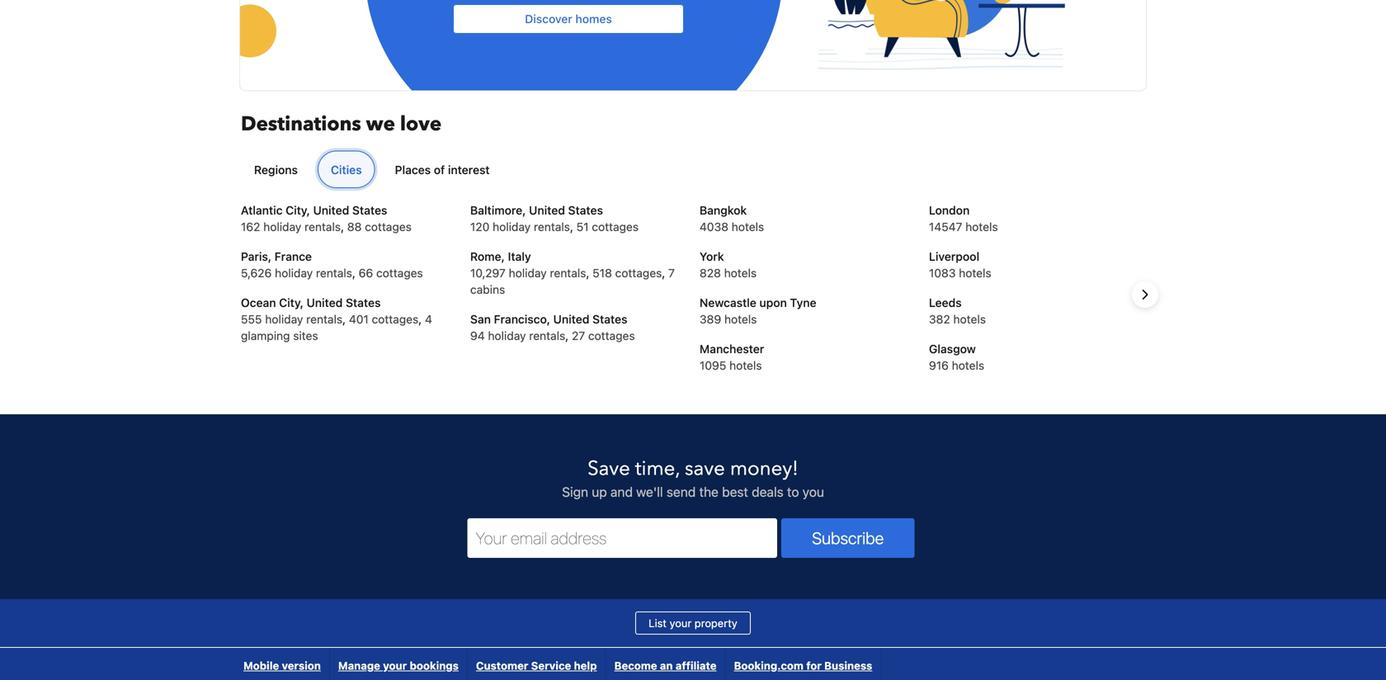 Task type: locate. For each thing, give the bounding box(es) containing it.
holiday down atlantic
[[263, 220, 302, 233]]

hotels for york
[[724, 266, 757, 280]]

glamping
[[241, 329, 290, 342]]

united up 27
[[554, 312, 590, 326]]

holiday inside paris, france 5,626 holiday rentals , 66 cottages
[[275, 266, 313, 280]]

389
[[700, 312, 722, 326]]

7 cabins
[[470, 266, 675, 296]]

0 vertical spatial your
[[670, 617, 692, 629]]

booking.com for business
[[734, 659, 873, 672]]

1 vertical spatial your
[[383, 659, 407, 672]]

rentals left the 66
[[316, 266, 352, 280]]

discover homes link
[[224, 0, 1146, 160]]

states up the 401
[[346, 296, 381, 309]]

business
[[825, 659, 873, 672]]

france
[[275, 250, 312, 263]]

hotels inside bangkok 4038 hotels
[[732, 220, 764, 233]]

tab list
[[234, 151, 1146, 189]]

atlantic
[[241, 203, 283, 217]]

hotels for liverpool
[[959, 266, 992, 280]]

rentals left the 518
[[550, 266, 586, 280]]

property
[[695, 617, 738, 629]]

states for atlantic city, united states 162 holiday rentals , 88 cottages
[[352, 203, 387, 217]]

162 holiday rentals link
[[241, 220, 341, 233]]

hotels
[[732, 220, 764, 233], [966, 220, 998, 233], [724, 266, 757, 280], [959, 266, 992, 280], [725, 312, 757, 326], [954, 312, 986, 326], [730, 359, 762, 372], [952, 359, 985, 372]]

66
[[359, 266, 373, 280]]

hotels down newcastle
[[725, 312, 757, 326]]

next content image
[[1136, 285, 1156, 304]]

we
[[366, 111, 395, 138]]

united up 120 holiday rentals link
[[529, 203, 565, 217]]

holiday inside atlantic city, united states 162 holiday rentals , 88 cottages
[[263, 220, 302, 233]]

4038
[[700, 220, 729, 233]]

holiday inside baltimore, united states 120 holiday rentals , 51 cottages
[[493, 220, 531, 233]]

holiday up glamping
[[265, 312, 303, 326]]

, left 27
[[566, 329, 569, 342]]

rentals
[[305, 220, 341, 233], [534, 220, 570, 233], [316, 266, 352, 280], [550, 266, 586, 280], [306, 312, 343, 326], [529, 329, 566, 342]]

your right list
[[670, 617, 692, 629]]

places of interest
[[395, 163, 490, 177]]

14547
[[929, 220, 963, 233]]

save time, save money! footer
[[0, 413, 1387, 680]]

newcastle upon tyne 389 hotels
[[700, 296, 817, 326]]

, left the 401
[[343, 312, 346, 326]]

rentals down san francisco, united states link
[[529, 329, 566, 342]]

, left 88 at the left
[[341, 220, 344, 233]]

hotels for bangkok
[[732, 220, 764, 233]]

1 vertical spatial city,
[[279, 296, 304, 309]]

cottages right the 66
[[376, 266, 423, 280]]

booking.com for business link
[[726, 648, 881, 680]]

holiday down francisco,
[[488, 329, 526, 342]]

555 holiday rentals , 401 cottages ,
[[241, 312, 425, 326]]

city, up 162 holiday rentals "link"
[[286, 203, 310, 217]]

states for ocean city, united states
[[346, 296, 381, 309]]

518
[[593, 266, 612, 280]]

holiday down france
[[275, 266, 313, 280]]

hotels inside 'manchester 1095 hotels'
[[730, 359, 762, 372]]

united for san francisco, united states 94 holiday rentals , 27 cottages
[[554, 312, 590, 326]]

Your email address email field
[[468, 518, 778, 558]]

italy
[[508, 250, 531, 263]]

to
[[787, 484, 799, 500]]

subscribe
[[812, 528, 884, 548]]

united inside atlantic city, united states 162 holiday rentals , 88 cottages
[[313, 203, 349, 217]]

88 cottages link
[[347, 220, 412, 233]]

san
[[470, 312, 491, 326]]

sites
[[293, 329, 318, 342]]

save time, save money! sign up and we'll send the best deals to you
[[562, 455, 824, 500]]

94
[[470, 329, 485, 342]]

rentals inside atlantic city, united states 162 holiday rentals , 88 cottages
[[305, 220, 341, 233]]

manage your bookings link
[[330, 648, 467, 680]]

cottages right 88 at the left
[[365, 220, 412, 233]]

we'll
[[637, 484, 663, 500]]

tab list containing regions
[[234, 151, 1146, 189]]

states up 88 cottages link
[[352, 203, 387, 217]]

holiday inside san francisco, united states 94 holiday rentals , 27 cottages
[[488, 329, 526, 342]]

5,626
[[241, 266, 272, 280]]

london 14547 hotels
[[929, 203, 998, 233]]

states for san francisco, united states 94 holiday rentals , 27 cottages
[[593, 312, 628, 326]]

of
[[434, 163, 445, 177]]

51 cottages link
[[577, 220, 639, 233]]

interest
[[448, 163, 490, 177]]

hotels down manchester
[[730, 359, 762, 372]]

hotels inside glasgow 916 hotels
[[952, 359, 985, 372]]

cottages left "7"
[[615, 266, 662, 280]]

7
[[669, 266, 675, 280]]

ocean city, united states link
[[241, 296, 381, 309]]

united up 88 at the left
[[313, 203, 349, 217]]

navigation containing mobile version
[[235, 648, 882, 680]]

mobile version
[[243, 659, 321, 672]]

, left the 66
[[352, 266, 356, 280]]

united
[[313, 203, 349, 217], [529, 203, 565, 217], [307, 296, 343, 309], [554, 312, 590, 326]]

united up 555 holiday rentals , 401 cottages ,
[[307, 296, 343, 309]]

list your property
[[649, 617, 738, 629]]

become an affiliate
[[615, 659, 717, 672]]

hotels right 828
[[724, 266, 757, 280]]

, inside baltimore, united states 120 holiday rentals , 51 cottages
[[570, 220, 574, 233]]

hotels inside york 828 hotels
[[724, 266, 757, 280]]

states inside san francisco, united states 94 holiday rentals , 27 cottages
[[593, 312, 628, 326]]

1083
[[929, 266, 956, 280]]

your right manage
[[383, 659, 407, 672]]

baltimore, united states link
[[470, 203, 603, 217]]

states inside atlantic city, united states 162 holiday rentals , 88 cottages
[[352, 203, 387, 217]]

liverpool 1083 hotels
[[929, 250, 992, 280]]

, left 51
[[570, 220, 574, 233]]

cottages
[[365, 220, 412, 233], [592, 220, 639, 233], [376, 266, 423, 280], [615, 266, 662, 280], [372, 312, 419, 326], [588, 329, 635, 342]]

88
[[347, 220, 362, 233]]

cottages right 51
[[592, 220, 639, 233]]

828
[[700, 266, 721, 280]]

bangkok 4038 hotels
[[700, 203, 764, 233]]

hotels right the 14547
[[966, 220, 998, 233]]

hotels for manchester
[[730, 359, 762, 372]]

and
[[611, 484, 633, 500]]

rentals down baltimore, united states link
[[534, 220, 570, 233]]

,
[[341, 220, 344, 233], [570, 220, 574, 233], [352, 266, 356, 280], [586, 266, 590, 280], [662, 266, 666, 280], [343, 312, 346, 326], [419, 312, 422, 326], [566, 329, 569, 342]]

discover
[[525, 12, 573, 25]]

hotels inside the liverpool 1083 hotels
[[959, 266, 992, 280]]

help
[[574, 659, 597, 672]]

rentals down 'atlantic city, united states' link in the top left of the page
[[305, 220, 341, 233]]

leeds
[[929, 296, 962, 309]]

hotels for glasgow
[[952, 359, 985, 372]]

atlantic city, united states 162 holiday rentals , 88 cottages
[[241, 203, 412, 233]]

hotels down glasgow
[[952, 359, 985, 372]]

hotels inside 'london 14547 hotels'
[[966, 220, 998, 233]]

ocean city, united states
[[241, 296, 381, 309]]

region containing atlantic city, united states
[[228, 202, 1159, 387]]

hotels inside leeds 382 hotels
[[954, 312, 986, 326]]

holiday down baltimore,
[[493, 220, 531, 233]]

region
[[228, 202, 1159, 387]]

time,
[[635, 455, 680, 482]]

rome, italy
[[470, 250, 531, 263]]

1 horizontal spatial your
[[670, 617, 692, 629]]

up
[[592, 484, 607, 500]]

hotels for london
[[966, 220, 998, 233]]

, left 4
[[419, 312, 422, 326]]

555 holiday rentals link
[[241, 312, 343, 326]]

places
[[395, 163, 431, 177]]

united for ocean city, united states
[[307, 296, 343, 309]]

york 828 hotels
[[700, 250, 757, 280]]

states up 27 cottages link
[[593, 312, 628, 326]]

hotels down leeds
[[954, 312, 986, 326]]

162
[[241, 220, 260, 233]]

4 glamping sites
[[241, 312, 432, 342]]

city, inside atlantic city, united states 162 holiday rentals , 88 cottages
[[286, 203, 310, 217]]

states up 51
[[568, 203, 603, 217]]

hotels down liverpool
[[959, 266, 992, 280]]

cottages inside paris, france 5,626 holiday rentals , 66 cottages
[[376, 266, 423, 280]]

5,626 holiday rentals link
[[241, 266, 352, 280]]

regions
[[254, 163, 298, 177]]

rome, italy link
[[470, 250, 531, 263]]

navigation
[[235, 648, 882, 680]]

hotels down bangkok
[[732, 220, 764, 233]]

states inside baltimore, united states 120 holiday rentals , 51 cottages
[[568, 203, 603, 217]]

city,
[[286, 203, 310, 217], [279, 296, 304, 309]]

0 vertical spatial city,
[[286, 203, 310, 217]]

your inside navigation
[[383, 659, 407, 672]]

subscribe button
[[782, 518, 915, 558]]

united inside san francisco, united states 94 holiday rentals , 27 cottages
[[554, 312, 590, 326]]

your
[[670, 617, 692, 629], [383, 659, 407, 672]]

120
[[470, 220, 490, 233]]

customer
[[476, 659, 529, 672]]

city, up "555 holiday rentals" link
[[279, 296, 304, 309]]

, inside atlantic city, united states 162 holiday rentals , 88 cottages
[[341, 220, 344, 233]]

city, for atlantic
[[286, 203, 310, 217]]

manage
[[338, 659, 380, 672]]

0 horizontal spatial your
[[383, 659, 407, 672]]

destinations
[[241, 111, 361, 138]]

cottages right 27
[[588, 329, 635, 342]]

holiday
[[263, 220, 302, 233], [493, 220, 531, 233], [275, 266, 313, 280], [509, 266, 547, 280], [265, 312, 303, 326], [488, 329, 526, 342]]



Task type: vqa. For each thing, say whether or not it's contained in the screenshot.
Idaho Link
no



Task type: describe. For each thing, give the bounding box(es) containing it.
manchester
[[700, 342, 765, 356]]

paris, france link
[[241, 250, 312, 263]]

holiday down italy
[[509, 266, 547, 280]]

regions button
[[241, 151, 311, 188]]

discover homes
[[525, 12, 612, 25]]

become an affiliate link
[[606, 648, 725, 680]]

10,297
[[470, 266, 506, 280]]

7 cabins link
[[470, 266, 675, 296]]

liverpool
[[929, 250, 980, 263]]

san francisco, united states link
[[470, 312, 628, 326]]

rentals inside paris, france 5,626 holiday rentals , 66 cottages
[[316, 266, 352, 280]]

send
[[667, 484, 696, 500]]

94 holiday rentals link
[[470, 329, 566, 342]]

service
[[531, 659, 571, 672]]

hotels for leeds
[[954, 312, 986, 326]]

the
[[699, 484, 719, 500]]

your for manage
[[383, 659, 407, 672]]

for
[[807, 659, 822, 672]]

66 cottages link
[[359, 266, 423, 280]]

glasgow 916 hotels
[[929, 342, 985, 372]]

atlantic city, united states link
[[241, 203, 387, 217]]

love
[[400, 111, 442, 138]]

bookings
[[410, 659, 459, 672]]

paris,
[[241, 250, 272, 263]]

york
[[700, 250, 724, 263]]

ocean
[[241, 296, 276, 309]]

cities
[[331, 163, 362, 177]]

places of interest button
[[382, 151, 503, 188]]

, left "7"
[[662, 266, 666, 280]]

, inside paris, france 5,626 holiday rentals , 66 cottages
[[352, 266, 356, 280]]

bangkok
[[700, 203, 747, 217]]

your for list
[[670, 617, 692, 629]]

cottages inside baltimore, united states 120 holiday rentals , 51 cottages
[[592, 220, 639, 233]]

newcastle
[[700, 296, 757, 309]]

customer service help link
[[468, 648, 605, 680]]

an
[[660, 659, 673, 672]]

hotels inside newcastle upon tyne 389 hotels
[[725, 312, 757, 326]]

rentals down ocean city, united states
[[306, 312, 343, 326]]

navigation inside save time, save money! footer
[[235, 648, 882, 680]]

10,297 holiday rentals , 518 cottages ,
[[470, 266, 669, 280]]

list your property link
[[636, 611, 751, 635]]

affiliate
[[676, 659, 717, 672]]

save
[[588, 455, 630, 482]]

booking.com
[[734, 659, 804, 672]]

cottages inside san francisco, united states 94 holiday rentals , 27 cottages
[[588, 329, 635, 342]]

1095
[[700, 359, 727, 372]]

mobile
[[243, 659, 279, 672]]

rome,
[[470, 250, 505, 263]]

upon
[[760, 296, 787, 309]]

cottages left 4
[[372, 312, 419, 326]]

, inside san francisco, united states 94 holiday rentals , 27 cottages
[[566, 329, 569, 342]]

san francisco, united states 94 holiday rentals , 27 cottages
[[470, 312, 635, 342]]

list
[[649, 617, 667, 629]]

london
[[929, 203, 970, 217]]

120 holiday rentals link
[[470, 220, 570, 233]]

save
[[685, 455, 725, 482]]

cabins
[[470, 283, 505, 296]]

best
[[722, 484, 749, 500]]

manage your bookings
[[338, 659, 459, 672]]

401
[[349, 312, 369, 326]]

tyne
[[790, 296, 817, 309]]

rentals inside baltimore, united states 120 holiday rentals , 51 cottages
[[534, 220, 570, 233]]

homes
[[576, 12, 612, 25]]

10,297 holiday rentals link
[[470, 266, 586, 280]]

francisco,
[[494, 312, 550, 326]]

27
[[572, 329, 585, 342]]

glasgow
[[929, 342, 976, 356]]

555
[[241, 312, 262, 326]]

rentals inside san francisco, united states 94 holiday rentals , 27 cottages
[[529, 329, 566, 342]]

cottages inside atlantic city, united states 162 holiday rentals , 88 cottages
[[365, 220, 412, 233]]

382
[[929, 312, 951, 326]]

27 cottages link
[[572, 329, 635, 342]]

city, for ocean
[[279, 296, 304, 309]]

united for atlantic city, united states 162 holiday rentals , 88 cottages
[[313, 203, 349, 217]]

you
[[803, 484, 824, 500]]

united inside baltimore, united states 120 holiday rentals , 51 cottages
[[529, 203, 565, 217]]

cities button
[[318, 151, 375, 188]]

destinations we love
[[241, 111, 442, 138]]

, left the 518
[[586, 266, 590, 280]]



